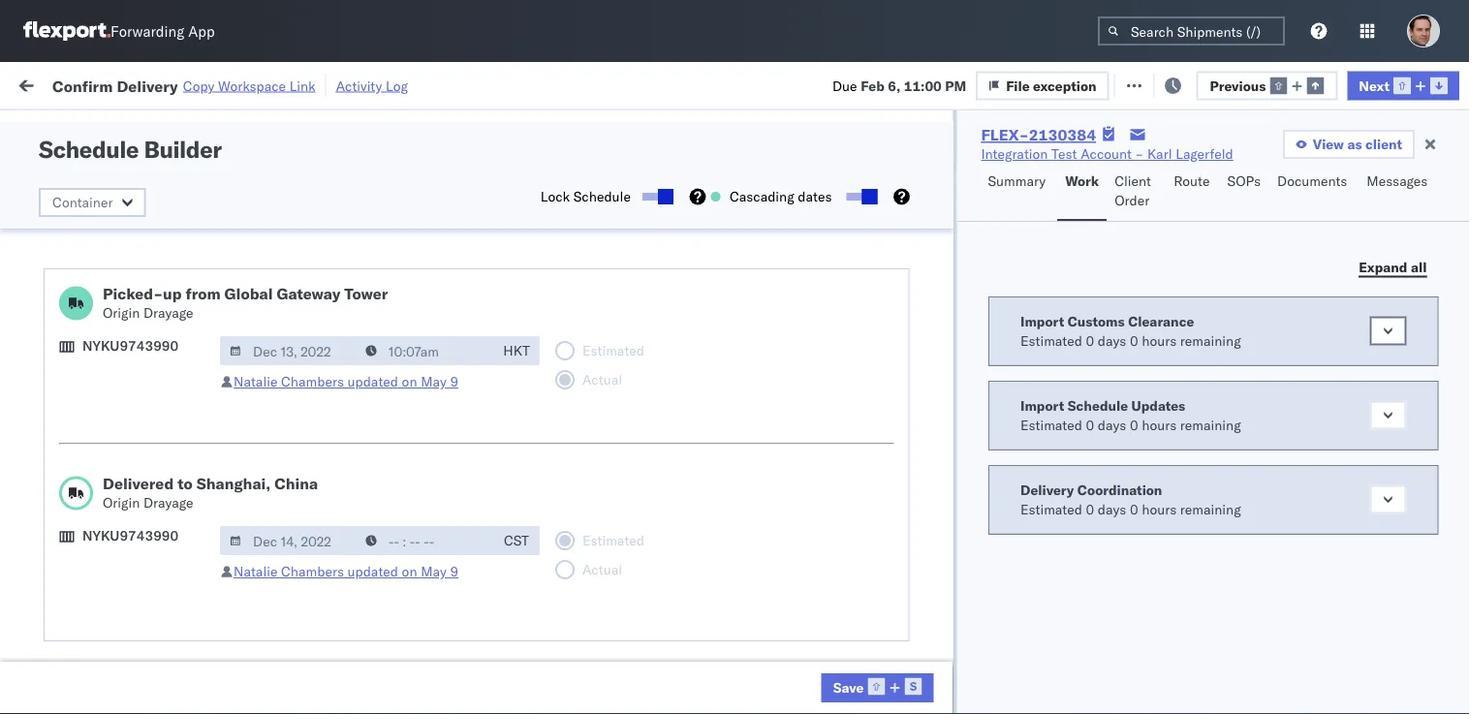 Task type: describe. For each thing, give the bounding box(es) containing it.
integration for 5:30 pm pst, feb 4, 2023
[[845, 344, 912, 361]]

4 ca from the top
[[45, 651, 63, 668]]

2130384 up order
[[1112, 173, 1171, 190]]

upload customs clearance documents button
[[45, 417, 275, 458]]

1 11:59 from the top
[[312, 472, 350, 489]]

cascading
[[730, 188, 795, 205]]

2 entity from the top
[[922, 600, 958, 616]]

inc.
[[818, 429, 841, 446]]

gvcu5265864
[[1194, 300, 1290, 317]]

flex-2130384 up order
[[1070, 173, 1171, 190]]

3 schedule pickup from los angeles, ca link from the top
[[45, 631, 275, 669]]

2,
[[438, 258, 451, 275]]

5:30 pm pst, jan 30, 2023
[[312, 216, 485, 233]]

batch action
[[1362, 75, 1446, 92]]

clearance down up
[[150, 333, 212, 350]]

hours for updates
[[1142, 416, 1176, 433]]

mmm d, yyyy text field for china
[[220, 526, 358, 555]]

lock schedule
[[541, 188, 631, 205]]

delivery inside 'delivery coordination estimated 0 days 0 hours remaining'
[[1020, 481, 1074, 498]]

7 ocean fcl from the top
[[593, 557, 661, 574]]

confirm for 11:00 pm pst, feb 2, 2023
[[45, 248, 94, 265]]

expand all button
[[1347, 253, 1438, 282]]

pickup inside confirm pickup from los angeles, ca
[[98, 589, 139, 606]]

clearance inside import customs clearance estimated 0 days 0 hours remaining
[[1128, 313, 1194, 330]]

due feb 6, 11:00 pm
[[833, 77, 967, 94]]

confirm for 3:00 am pst, feb 6, 2023
[[45, 376, 94, 393]]

5 ocean from the top
[[593, 386, 633, 403]]

rotterdam, for 3:00 am pst, feb 6, 2023
[[175, 376, 244, 393]]

client
[[1115, 173, 1151, 190]]

confirm delivery copy workspace link
[[52, 76, 316, 95]]

save
[[833, 679, 864, 696]]

-- : -- -- text field for delivered to shanghai, china
[[356, 526, 493, 555]]

2 products, from the top
[[881, 685, 940, 702]]

5 fcl from the top
[[636, 386, 661, 403]]

clearance down confirm delivery copy workspace link
[[150, 120, 212, 137]]

remaining for clearance
[[1180, 332, 1241, 349]]

ocean lcl
[[593, 642, 660, 659]]

schedule pickup from los angeles, ca button for 11:59 pm pst, feb 13, 2023
[[45, 460, 275, 501]]

next
[[1359, 77, 1390, 94]]

los for schedule pickup from los angeles, ca button associated with 11:59 pm pst, feb 13, 2023
[[183, 461, 204, 478]]

schedule builder
[[39, 135, 222, 164]]

import for import schedule updates estimated 0 days 0 hours remaining
[[1020, 397, 1064, 414]]

confirm delivery
[[45, 300, 147, 317]]

2130384 for 5:30 pm pst, feb 4, 2023
[[1112, 344, 1171, 361]]

3:00 am pst, feb 6, 2023
[[312, 386, 480, 403]]

2 otter products, llc from the top
[[845, 685, 967, 702]]

documents inside documents button
[[1278, 173, 1348, 190]]

1911408
[[1112, 514, 1171, 531]]

5:30 for 5:30 am pst, feb 3, 2023
[[312, 301, 342, 318]]

picked-up from global gateway tower origin drayage
[[103, 284, 388, 321]]

flex- for 11:59 pm pst, feb 13, 2023
[[1070, 472, 1112, 489]]

workitem
[[21, 158, 72, 173]]

drayage inside "delivered to shanghai, china origin drayage"
[[143, 494, 193, 511]]

13,
[[438, 472, 459, 489]]

log
[[386, 77, 408, 94]]

flex-2130384 link
[[981, 125, 1096, 144]]

remaining for updates
[[1180, 416, 1241, 433]]

cst
[[504, 532, 529, 549]]

activity log
[[336, 77, 408, 94]]

confirm pickup from rotterdam, netherlands link for 3:00 am pst, feb 6, 2023
[[45, 375, 275, 413]]

blocked,
[[237, 120, 286, 135]]

3 ocean from the top
[[593, 258, 633, 275]]

message
[[260, 75, 314, 92]]

container numbers
[[1194, 151, 1246, 181]]

maeu9408431 for 11:00 pm pst, feb 2, 2023
[[1320, 258, 1418, 275]]

4 11:59 from the top
[[312, 642, 350, 659]]

schedule delivery appointment for first schedule delivery appointment link
[[45, 172, 238, 189]]

usa
[[787, 429, 814, 446]]

integration test account - karl lagerfeld for 5:30 am pst, feb 3, 2023
[[845, 301, 1098, 318]]

summary button
[[980, 164, 1058, 221]]

natalie for global
[[234, 373, 278, 390]]

0 vertical spatial on
[[474, 75, 489, 92]]

karl for 3:00 am pst, feb 6, 2023
[[1011, 386, 1036, 403]]

upload customs clearance documents for 3rd upload customs clearance documents link from the top of the page
[[45, 418, 212, 455]]

1 ping from the top
[[845, 472, 878, 489]]

feb right due
[[861, 77, 885, 94]]

2 schedule delivery appointment link from the top
[[45, 555, 238, 574]]

jan
[[402, 216, 424, 233]]

work
[[55, 70, 106, 97]]

lagerfeld for 5:30 pm pst, feb 4, 2023
[[1040, 344, 1098, 361]]

-- : -- -- text field for picked-up from global gateway tower
[[356, 336, 493, 365]]

flex-2130384 for 3:00 am pst, feb 6, 2023
[[1070, 386, 1171, 403]]

1 appointment from the top
[[159, 172, 238, 189]]

3 upload customs clearance documents link from the top
[[45, 417, 275, 456]]

1 vertical spatial 6,
[[431, 386, 443, 403]]

760 at risk
[[356, 75, 423, 92]]

9 for delivered to shanghai, china
[[450, 563, 459, 580]]

rotterdam, inside schedule pickup from rotterdam, netherlands
[[183, 205, 252, 222]]

schedule delivery appointment for 1st schedule delivery appointment link from the bottom
[[45, 556, 238, 573]]

track
[[493, 75, 524, 92]]

work inside import work button
[[210, 75, 244, 92]]

2 ocean from the top
[[593, 216, 633, 233]]

tower
[[344, 284, 388, 303]]

work button
[[1058, 164, 1107, 221]]

hours inside 'delivery coordination estimated 0 days 0 hours remaining'
[[1142, 501, 1176, 518]]

integration test account - karl lagerfeld for 3:00 am pst, feb 6, 2023
[[845, 386, 1098, 403]]

integration for 11:00 pm pst, feb 2, 2023
[[845, 258, 912, 275]]

4 ocean fcl from the top
[[593, 344, 661, 361]]

zimu3048342 for 5:30 pm pst, feb 4, 2023
[[1320, 344, 1413, 361]]

updated for picked-up from global gateway tower
[[348, 373, 398, 390]]

numbers for container numbers
[[1194, 166, 1242, 181]]

hkt
[[503, 342, 530, 359]]

builder
[[144, 135, 222, 164]]

3 fcl from the top
[[636, 258, 661, 275]]

netherlands for 3:00 am pst, feb 6, 2023
[[45, 395, 120, 412]]

bookings test consignee for schedule pickup from los angeles, ca
[[845, 514, 1000, 531]]

updates
[[1131, 397, 1185, 414]]

2130384 up flex id
[[1029, 125, 1096, 144]]

confirm pickup from los angeles, ca button
[[45, 588, 275, 629]]

coordination
[[1077, 481, 1162, 498]]

customs for 2nd upload customs clearance documents link from the bottom
[[92, 333, 147, 350]]

days inside 'delivery coordination estimated 0 days 0 hours remaining'
[[1098, 501, 1126, 518]]

messages
[[1367, 173, 1428, 190]]

karl for 5:30 pm pst, jan 30, 2023
[[1011, 216, 1036, 233]]

zimu3048342 for 5:30 pm pst, jan 30, 2023
[[1320, 216, 1413, 233]]

feb for 11:00 pm pst, feb 2, 2023 confirm pickup from rotterdam, netherlands link
[[411, 258, 435, 275]]

5:30 for 5:30 pm pst, jan 30, 2023
[[312, 216, 342, 233]]

3 ocean fcl from the top
[[593, 258, 661, 275]]

chambers for global
[[281, 373, 344, 390]]

8 ocean from the top
[[593, 642, 633, 659]]

1 entity from the top
[[922, 472, 958, 489]]

up
[[163, 284, 182, 303]]

(0)
[[314, 75, 339, 92]]

batch action button
[[1332, 69, 1458, 98]]

flex- for 5:30 pm pst, feb 4, 2023
[[1070, 344, 1112, 361]]

lock
[[541, 188, 570, 205]]

6 ocean from the top
[[593, 514, 633, 531]]

1 products, from the top
[[881, 642, 940, 659]]

messages button
[[1359, 164, 1438, 221]]

confirm pickup from rotterdam, netherlands link for 11:00 pm pst, feb 2, 2023
[[45, 247, 275, 285]]

integration test account - karl lagerfeld for 5:30 pm pst, feb 4, 2023
[[845, 344, 1098, 361]]

schedule pickup from rotterdam, netherlands button
[[45, 204, 275, 245]]

drayage inside picked-up from global gateway tower origin drayage
[[143, 304, 193, 321]]

feb for 3rd upload customs clearance documents link from the top of the page
[[411, 429, 435, 446]]

lululemon
[[719, 429, 784, 446]]

1 horizontal spatial file exception
[[1139, 75, 1230, 92]]

delivery up confirm pickup from los angeles, ca
[[105, 556, 155, 573]]

2 ping from the top
[[845, 600, 878, 616]]

2 llc from the top
[[943, 685, 967, 702]]

integration test account - karl lagerfeld for 11:00 pm pst, feb 2, 2023
[[845, 258, 1098, 275]]

6 resize handle column header from the left
[[1006, 150, 1029, 714]]

11:59 pm pst, feb 16, 2023
[[312, 642, 496, 659]]

: for snoozed
[[446, 120, 450, 135]]

lagerfeld for 11:00 pm pst, feb 2, 2023
[[1040, 258, 1098, 275]]

9 for picked-up from global gateway tower
[[450, 373, 459, 390]]

8 resize handle column header from the left
[[1287, 150, 1311, 714]]

3:00
[[312, 386, 342, 403]]

5 resize handle column header from the left
[[812, 150, 836, 714]]

6 ocean fcl from the top
[[593, 514, 661, 531]]

flex- for 11:59 pm pst, feb 14, 2023
[[1070, 514, 1112, 531]]

schedule pickup from los angeles, ca button for 11:59 pm pst, feb 14, 2023
[[45, 503, 275, 543]]

flex-2006134
[[1070, 472, 1171, 489]]

0 horizontal spatial file exception
[[1006, 77, 1097, 94]]

documents button
[[1270, 164, 1359, 221]]

flex-2130384 up flex
[[981, 125, 1096, 144]]

3 11:59 from the top
[[312, 557, 350, 574]]

1 ocean fcl from the top
[[593, 173, 661, 190]]

from inside schedule pickup from rotterdam, netherlands
[[151, 205, 179, 222]]

1 upload from the top
[[45, 120, 89, 137]]

760
[[356, 75, 381, 92]]

pickup inside schedule pickup from rotterdam, netherlands
[[105, 205, 147, 222]]

origin inside picked-up from global gateway tower origin drayage
[[103, 304, 140, 321]]

1 upload customs clearance documents link from the top
[[45, 119, 275, 158]]

status : ready for work, blocked, in progress
[[105, 120, 351, 135]]

id
[[1064, 158, 1076, 173]]

0 horizontal spatial file
[[1006, 77, 1030, 94]]

to
[[178, 474, 193, 493]]

from inside confirm pickup from los angeles, ca
[[143, 589, 171, 606]]

expand
[[1359, 258, 1407, 275]]

schedule pickup from rotterdam, netherlands
[[45, 205, 252, 241]]

2 schedule delivery appointment button from the top
[[45, 555, 238, 576]]

4 resize handle column header from the left
[[686, 150, 710, 714]]

cascading dates
[[730, 188, 832, 205]]

on for delivered to shanghai, china
[[402, 563, 417, 580]]

7 fcl from the top
[[636, 557, 661, 574]]

filtered
[[19, 119, 67, 136]]

1 horizontal spatial exception
[[1166, 75, 1230, 92]]

0 vertical spatial 11:00
[[904, 77, 942, 94]]

confirm pickup from los angeles, ca link
[[45, 588, 275, 627]]

confirm delivery link
[[45, 299, 147, 318]]

days for schedule
[[1098, 416, 1126, 433]]

snoozed
[[401, 120, 446, 135]]

1 horizontal spatial file
[[1139, 75, 1163, 92]]

4,
[[430, 344, 442, 361]]

status
[[105, 120, 139, 135]]

flex- for 5:30 pm pst, jan 30, 2023
[[1070, 216, 1112, 233]]

sops
[[1228, 173, 1261, 190]]

sops button
[[1220, 164, 1270, 221]]

1 zimu3048342 from the top
[[1320, 173, 1413, 190]]

--
[[845, 429, 862, 446]]

schedule pickup from los angeles, ca for 11:59 pm pst, feb 14, 2023
[[45, 504, 261, 540]]

flex id
[[1039, 158, 1076, 173]]

schedule for 3rd schedule pickup from los angeles, ca "link"
[[45, 632, 102, 648]]

am for 5:30
[[345, 301, 367, 318]]

client
[[1366, 136, 1403, 153]]

customs inside import customs clearance estimated 0 days 0 hours remaining
[[1067, 313, 1125, 330]]

feb for confirm delivery link
[[404, 301, 427, 318]]

0 horizontal spatial 11:00
[[312, 258, 350, 275]]

4 fcl from the top
[[636, 344, 661, 361]]

schedule pickup from rotterdam, netherlands link
[[45, 204, 275, 243]]

flex-2130384 for 5:30 pm pst, feb 4, 2023
[[1070, 344, 1171, 361]]

route button
[[1166, 164, 1220, 221]]

delivery inside button
[[98, 300, 147, 317]]

los for 11:59 pm pst, feb 14, 2023's schedule pickup from los angeles, ca button
[[183, 504, 204, 521]]

2 ca from the top
[[45, 523, 63, 540]]

2 11:59 from the top
[[312, 514, 350, 531]]

11:59 pm pst, feb 13, 2023
[[312, 472, 496, 489]]

2 otter products - test account from the top
[[719, 685, 906, 702]]

7 resize handle column header from the left
[[1161, 150, 1185, 714]]

in
[[289, 120, 299, 135]]

netherlands inside schedule pickup from rotterdam, netherlands
[[45, 224, 120, 241]]

expand all
[[1359, 258, 1427, 275]]

view as client
[[1313, 136, 1403, 153]]

1 schedule delivery appointment button from the top
[[45, 171, 238, 192]]

mmm d, yyyy text field for global
[[220, 336, 358, 365]]

6 fcl from the top
[[636, 514, 661, 531]]

from inside picked-up from global gateway tower origin drayage
[[186, 284, 221, 303]]

import customs clearance estimated 0 days 0 hours remaining
[[1020, 313, 1241, 349]]

9,
[[438, 429, 451, 446]]

30,
[[427, 216, 448, 233]]

dates
[[798, 188, 832, 205]]

1 resize handle column header from the left
[[277, 150, 300, 714]]

1 ca from the top
[[45, 480, 63, 497]]



Task type: locate. For each thing, give the bounding box(es) containing it.
delivery up 'ready'
[[117, 76, 178, 95]]

1 ocean from the top
[[593, 173, 633, 190]]

1 vertical spatial entity
[[922, 600, 958, 616]]

1 vertical spatial schedule delivery appointment
[[45, 556, 238, 573]]

confirm inside button
[[45, 300, 94, 317]]

activity log button
[[336, 74, 408, 97]]

schedule pickup from los angeles, ca link for 11:59 pm pst, feb 14, 2023
[[45, 503, 275, 541]]

updated up 11:59 pm pst, feb 16, 2023
[[348, 563, 398, 580]]

1 products from the top
[[755, 642, 810, 659]]

0 vertical spatial products,
[[881, 642, 940, 659]]

flex-2130384 up flex-1989365 at the bottom right
[[1070, 386, 1171, 403]]

: for status
[[139, 120, 142, 135]]

clearance
[[150, 120, 212, 137], [1128, 313, 1194, 330], [150, 333, 212, 350], [150, 418, 212, 435]]

3 resize handle column header from the left
[[560, 150, 584, 714]]

3 netherlands from the top
[[45, 395, 120, 412]]

2 schedule pickup from los angeles, ca link from the top
[[45, 503, 275, 541]]

0 vertical spatial confirm pickup from rotterdam, netherlands link
[[45, 247, 275, 285]]

feb
[[861, 77, 885, 94], [411, 258, 435, 275], [404, 301, 427, 318], [402, 344, 426, 361], [404, 386, 427, 403], [411, 429, 435, 446], [411, 472, 435, 489], [411, 514, 435, 531], [411, 557, 435, 574], [411, 642, 435, 659]]

2 vertical spatial upload customs clearance documents
[[45, 418, 212, 455]]

schedule inside import schedule updates estimated 0 days 0 hours remaining
[[1067, 397, 1128, 414]]

2 vertical spatial netherlands
[[45, 395, 120, 412]]

1 upload customs clearance documents from the top
[[45, 120, 212, 156]]

schedule pickup from los angeles, ca down upload customs clearance documents button
[[45, 461, 261, 497]]

ocean
[[593, 173, 633, 190], [593, 216, 633, 233], [593, 258, 633, 275], [593, 344, 633, 361], [593, 386, 633, 403], [593, 514, 633, 531], [593, 557, 633, 574], [593, 642, 633, 659]]

1 vertical spatial 14,
[[438, 557, 459, 574]]

1 vertical spatial chambers
[[281, 563, 344, 580]]

chambers up the 10:00 at the left bottom of page
[[281, 373, 344, 390]]

2 14, from the top
[[438, 557, 459, 574]]

work
[[210, 75, 244, 92], [1065, 173, 1099, 190]]

1 ping - test entity from the top
[[845, 472, 958, 489]]

import inside import schedule updates estimated 0 days 0 hours remaining
[[1020, 397, 1064, 414]]

container button
[[39, 188, 146, 217]]

hours down updates
[[1142, 416, 1176, 433]]

natalie chambers updated on may 9 button for picked-up from global gateway tower
[[234, 373, 459, 390]]

workspace
[[218, 77, 286, 94]]

1 5:30 from the top
[[312, 216, 342, 233]]

1 horizontal spatial 6,
[[888, 77, 901, 94]]

estimated down "flex-2130387"
[[1020, 332, 1082, 349]]

1 vertical spatial 11:59 pm pst, feb 14, 2023
[[312, 557, 496, 574]]

origin
[[103, 304, 140, 321], [103, 494, 140, 511]]

confirm pickup from rotterdam, netherlands button up upload customs clearance documents button
[[45, 375, 275, 415]]

days inside import customs clearance estimated 0 days 0 hours remaining
[[1098, 332, 1126, 349]]

flex-2130384 down order
[[1070, 216, 1171, 233]]

am for 3:00
[[345, 386, 367, 403]]

3 schedule pickup from los angeles, ca button from the top
[[45, 631, 275, 671]]

rotterdam, up upload customs clearance documents button
[[175, 376, 244, 393]]

estimated inside import schedule updates estimated 0 days 0 hours remaining
[[1020, 416, 1082, 433]]

drayage down up
[[143, 304, 193, 321]]

0 vertical spatial am
[[345, 301, 367, 318]]

appointment down builder
[[159, 172, 238, 189]]

container for container
[[52, 194, 113, 211]]

1 fcl from the top
[[636, 173, 661, 190]]

hours inside import schedule updates estimated 0 days 0 hours remaining
[[1142, 416, 1176, 433]]

2 mmm d, yyyy text field from the top
[[220, 526, 358, 555]]

integration for 5:30 pm pst, jan 30, 2023
[[845, 216, 912, 233]]

5:30 am pst, feb 3, 2023
[[312, 301, 480, 318]]

exception down search shipments (/) text box at right top
[[1166, 75, 1230, 92]]

flex id button
[[1029, 154, 1165, 174]]

0 vertical spatial 9
[[450, 373, 459, 390]]

ping
[[845, 472, 878, 489], [845, 600, 878, 616]]

1 bookings from the top
[[845, 514, 902, 531]]

file exception up flex-2130384 link
[[1006, 77, 1097, 94]]

natalie chambers updated on may 9 for picked-up from global gateway tower
[[234, 373, 459, 390]]

bookings
[[845, 514, 902, 531], [845, 557, 902, 574]]

workitem button
[[12, 154, 281, 174]]

2130384 for 5:30 pm pst, jan 30, 2023
[[1112, 216, 1171, 233]]

1 vertical spatial natalie
[[234, 563, 278, 580]]

netherlands down the container button
[[45, 224, 120, 241]]

1 vertical spatial schedule delivery appointment link
[[45, 555, 238, 574]]

14, down 13,
[[438, 514, 459, 531]]

lagerfeld for 5:30 am pst, feb 3, 2023
[[1040, 301, 1098, 318]]

import inside import customs clearance estimated 0 days 0 hours remaining
[[1020, 313, 1064, 330]]

0 vertical spatial maeu9408431
[[1320, 258, 1418, 275]]

6, down 4,
[[431, 386, 443, 403]]

2130384 up 1989365
[[1112, 386, 1171, 403]]

may for picked-up from global gateway tower
[[421, 373, 447, 390]]

1 vertical spatial schedule pickup from los angeles, ca button
[[45, 503, 275, 543]]

schedule pickup from los angeles, ca for 11:59 pm pst, feb 13, 2023
[[45, 461, 261, 497]]

1 natalie chambers updated on may 9 from the top
[[234, 373, 459, 390]]

0 vertical spatial hours
[[1142, 332, 1176, 349]]

9 resize handle column header from the left
[[1435, 150, 1458, 714]]

feb down 11:59 pm pst, feb 13, 2023
[[411, 514, 435, 531]]

2 schedule pickup from los angeles, ca from the top
[[45, 504, 261, 540]]

natalie left 3:00 at the bottom
[[234, 373, 278, 390]]

schedule pickup from los angeles, ca button down upload customs clearance documents button
[[45, 460, 275, 501]]

test inside integration test account - karl lagerfeld link
[[1052, 145, 1077, 162]]

0 vertical spatial natalie chambers updated on may 9 button
[[234, 373, 459, 390]]

schedule delivery appointment link
[[45, 171, 238, 190], [45, 555, 238, 574]]

schedule pickup from los angeles, ca down delivered
[[45, 504, 261, 540]]

ocean fcl
[[593, 173, 661, 190], [593, 216, 661, 233], [593, 258, 661, 275], [593, 344, 661, 361], [593, 386, 661, 403], [593, 514, 661, 531], [593, 557, 661, 574]]

1 vertical spatial maeu9408431
[[1320, 301, 1418, 318]]

documents down confirm delivery button
[[45, 352, 115, 369]]

schedule delivery appointment button up confirm pickup from los angeles, ca
[[45, 555, 238, 576]]

1 11:59 pm pst, feb 14, 2023 from the top
[[312, 514, 496, 531]]

2 upload customs clearance documents from the top
[[45, 333, 212, 369]]

0 vertical spatial upload customs clearance documents
[[45, 120, 212, 156]]

11:59 pm pst, feb 14, 2023
[[312, 514, 496, 531], [312, 557, 496, 574]]

hours inside import customs clearance estimated 0 days 0 hours remaining
[[1142, 332, 1176, 349]]

confirm pickup from rotterdam, netherlands link up upload customs clearance documents button
[[45, 375, 275, 413]]

0 horizontal spatial container
[[52, 194, 113, 211]]

1 schedule pickup from los angeles, ca from the top
[[45, 461, 261, 497]]

0 vertical spatial llc
[[943, 642, 967, 659]]

2130384 for 3:00 am pst, feb 6, 2023
[[1112, 386, 1171, 403]]

schedule pickup from los angeles, ca link
[[45, 460, 275, 499], [45, 503, 275, 541], [45, 631, 275, 669]]

lagerfeld for 5:30 pm pst, jan 30, 2023
[[1040, 216, 1098, 233]]

2 -- : -- -- text field from the top
[[356, 526, 493, 555]]

2 vertical spatial schedule pickup from los angeles, ca button
[[45, 631, 275, 671]]

on for picked-up from global gateway tower
[[402, 373, 417, 390]]

1 hours from the top
[[1142, 332, 1176, 349]]

0 vertical spatial schedule delivery appointment link
[[45, 171, 238, 190]]

2 natalie chambers updated on may 9 from the top
[[234, 563, 459, 580]]

feb for schedule pickup from los angeles, ca "link" for 11:59 pm pst, feb 13, 2023
[[411, 472, 435, 489]]

upload customs clearance documents
[[45, 120, 212, 156], [45, 333, 212, 369], [45, 418, 212, 455]]

5:30 pm pst, feb 4, 2023
[[312, 344, 479, 361]]

5:30 for 5:30 pm pst, feb 4, 2023
[[312, 344, 342, 361]]

confirm inside confirm pickup from los angeles, ca
[[45, 589, 94, 606]]

angeles, inside confirm pickup from los angeles, ca
[[200, 589, 253, 606]]

am
[[345, 301, 367, 318], [345, 386, 367, 403]]

2 estimated from the top
[[1020, 416, 1082, 433]]

1 -- : -- -- text field from the top
[[356, 336, 493, 365]]

copy
[[183, 77, 215, 94]]

0 vertical spatial ping - test entity
[[845, 472, 958, 489]]

1 otter products, llc from the top
[[845, 642, 967, 659]]

feb up 10:00 pm pst, feb 9, 2023
[[404, 386, 427, 403]]

0 horizontal spatial :
[[139, 120, 142, 135]]

view
[[1313, 136, 1344, 153]]

feb left 9,
[[411, 429, 435, 446]]

hours down 2006134
[[1142, 501, 1176, 518]]

1 horizontal spatial work
[[1065, 173, 1099, 190]]

delivered to shanghai, china origin drayage
[[103, 474, 318, 511]]

work,
[[203, 120, 234, 135]]

exception
[[1166, 75, 1230, 92], [1033, 77, 1097, 94]]

2 9 from the top
[[450, 563, 459, 580]]

days inside import schedule updates estimated 0 days 0 hours remaining
[[1098, 416, 1126, 433]]

2 vertical spatial estimated
[[1020, 501, 1082, 518]]

1 updated from the top
[[348, 373, 398, 390]]

flex- for 3:00 am pst, feb 6, 2023
[[1070, 386, 1112, 403]]

upload inside button
[[45, 418, 89, 435]]

2 vertical spatial remaining
[[1180, 501, 1241, 518]]

karl for 5:30 pm pst, feb 4, 2023
[[1011, 344, 1036, 361]]

1 vertical spatial updated
[[348, 563, 398, 580]]

remaining down updates
[[1180, 416, 1241, 433]]

schedule pickup from los angeles, ca button down confirm pickup from los angeles, ca button
[[45, 631, 275, 671]]

updated down 5:30 pm pst, feb 4, 2023
[[348, 373, 398, 390]]

1 drayage from the top
[[143, 304, 193, 321]]

import inside import work button
[[163, 75, 207, 92]]

hours down 2130387 at the top of page
[[1142, 332, 1176, 349]]

feb for schedule pickup from los angeles, ca "link" related to 11:59 pm pst, feb 14, 2023
[[411, 514, 435, 531]]

my work
[[19, 70, 106, 97]]

schedule delivery appointment up confirm pickup from los angeles, ca
[[45, 556, 238, 573]]

schedule delivery appointment down schedule builder
[[45, 172, 238, 189]]

1 am from the top
[[345, 301, 367, 318]]

by:
[[70, 119, 89, 136]]

documents inside upload customs clearance documents button
[[45, 438, 115, 455]]

0 vertical spatial confirm pickup from rotterdam, netherlands
[[45, 248, 244, 284]]

feb left 4,
[[402, 344, 426, 361]]

Search Work text field
[[818, 69, 1030, 98]]

0 vertical spatial container
[[1194, 151, 1246, 165]]

actions
[[1411, 158, 1451, 173]]

documents for 2nd upload customs clearance documents link from the bottom
[[45, 352, 115, 369]]

2 bookings from the top
[[845, 557, 902, 574]]

feb left 13,
[[411, 472, 435, 489]]

netherlands for 11:00 pm pst, feb 2, 2023
[[45, 267, 120, 284]]

1 vertical spatial drayage
[[143, 494, 193, 511]]

natalie for china
[[234, 563, 278, 580]]

confirm pickup from rotterdam, netherlands button for 11:00 pm pst, feb 2, 2023
[[45, 247, 275, 287]]

0 vertical spatial upload customs clearance documents link
[[45, 119, 275, 158]]

confirm pickup from rotterdam, netherlands up upload customs clearance documents button
[[45, 376, 244, 412]]

1 9 from the top
[[450, 373, 459, 390]]

file down search shipments (/) text box at right top
[[1139, 75, 1163, 92]]

1 vertical spatial otter products - test account
[[719, 685, 906, 702]]

products, right save
[[881, 685, 940, 702]]

2 am from the top
[[345, 386, 367, 403]]

2 fcl from the top
[[636, 216, 661, 233]]

file exception down search shipments (/) text box at right top
[[1139, 75, 1230, 92]]

0 vertical spatial 5:30
[[312, 216, 342, 233]]

integration test account - karl lagerfeld for 5:30 pm pst, jan 30, 2023
[[845, 216, 1098, 233]]

rotterdam,
[[183, 205, 252, 222], [175, 248, 244, 265], [175, 376, 244, 393]]

1 14, from the top
[[438, 514, 459, 531]]

flex-2130384 for 5:30 pm pst, jan 30, 2023
[[1070, 216, 1171, 233]]

my
[[19, 70, 50, 97]]

bookings test consignee for schedule delivery appointment
[[845, 557, 1000, 574]]

natalie chambers updated on may 9
[[234, 373, 459, 390], [234, 563, 459, 580]]

rotterdam, for 11:00 pm pst, feb 2, 2023
[[175, 248, 244, 265]]

:
[[139, 120, 142, 135], [446, 120, 450, 135]]

natalie down shanghai,
[[234, 563, 278, 580]]

11:59 pm pst, feb 14, 2023 up 11:59 pm pst, feb 16, 2023
[[312, 557, 496, 574]]

netherlands
[[45, 224, 120, 241], [45, 267, 120, 284], [45, 395, 120, 412]]

may for delivered to shanghai, china
[[421, 563, 447, 580]]

schedule pickup from los angeles, ca link down upload customs clearance documents button
[[45, 460, 275, 499]]

1 vertical spatial days
[[1098, 416, 1126, 433]]

summary
[[988, 173, 1046, 190]]

14, for schedule delivery appointment
[[438, 557, 459, 574]]

mbl/mawb
[[1320, 158, 1388, 173]]

11:59 pm pst, feb 14, 2023 for schedule delivery appointment
[[312, 557, 496, 574]]

5 ocean fcl from the top
[[593, 386, 661, 403]]

days up flex-2006134
[[1098, 416, 1126, 433]]

picked-
[[103, 284, 163, 303]]

ping - test entity up save button
[[845, 600, 958, 616]]

1 maeu9408431 from the top
[[1320, 258, 1418, 275]]

import for import work
[[163, 75, 207, 92]]

chambers for china
[[281, 563, 344, 580]]

5:30 up 3:00 at the bottom
[[312, 344, 342, 361]]

customs for 3rd upload customs clearance documents link from the top of the page
[[92, 418, 147, 435]]

0 vertical spatial upload
[[45, 120, 89, 137]]

1 vertical spatial ping - test entity
[[845, 600, 958, 616]]

-- : -- -- text field
[[356, 336, 493, 365], [356, 526, 493, 555]]

container down workitem
[[52, 194, 113, 211]]

: left no
[[446, 120, 450, 135]]

None checkbox
[[643, 193, 670, 201]]

1 schedule delivery appointment link from the top
[[45, 171, 238, 190]]

1 vertical spatial confirm pickup from rotterdam, netherlands button
[[45, 375, 275, 415]]

2 days from the top
[[1098, 416, 1126, 433]]

all
[[1411, 258, 1427, 275]]

3 remaining from the top
[[1180, 501, 1241, 518]]

work inside work button
[[1065, 173, 1099, 190]]

container for container numbers
[[1194, 151, 1246, 165]]

am right "gateway"
[[345, 301, 367, 318]]

demu1232567
[[1194, 514, 1293, 531]]

2 ocean fcl from the top
[[593, 216, 661, 233]]

1 horizontal spatial container
[[1194, 151, 1246, 165]]

MMM D, YYYY text field
[[220, 336, 358, 365], [220, 526, 358, 555]]

1 vertical spatial upload customs clearance documents link
[[45, 332, 275, 371]]

am right 3:00 at the bottom
[[345, 386, 367, 403]]

import work
[[163, 75, 244, 92]]

2 products from the top
[[755, 685, 810, 702]]

2 confirm pickup from rotterdam, netherlands button from the top
[[45, 375, 275, 415]]

16,
[[438, 642, 459, 659]]

feb for 3:00 am pst, feb 6, 2023 confirm pickup from rotterdam, netherlands link
[[404, 386, 427, 403]]

1 vertical spatial schedule pickup from los angeles, ca
[[45, 504, 261, 540]]

2 resize handle column header from the left
[[492, 150, 516, 714]]

1 otter products - test account from the top
[[719, 642, 906, 659]]

documents up delivered
[[45, 438, 115, 455]]

documents for first upload customs clearance documents link
[[45, 139, 115, 156]]

risk
[[400, 75, 423, 92]]

upload customs clearance documents inside button
[[45, 418, 212, 455]]

forwarding
[[111, 22, 184, 40]]

order
[[1115, 192, 1150, 209]]

estimated up flex-2006134
[[1020, 416, 1082, 433]]

delivery left coordination
[[1020, 481, 1074, 498]]

activity
[[336, 77, 382, 94]]

numbers for mbl/mawb numbers
[[1391, 158, 1439, 173]]

schedule delivery appointment link up confirm pickup from los angeles, ca
[[45, 555, 238, 574]]

0 horizontal spatial numbers
[[1194, 166, 1242, 181]]

remaining down mofu0618318
[[1180, 501, 1241, 518]]

pm
[[945, 77, 967, 94], [345, 216, 366, 233], [353, 258, 375, 275], [345, 344, 366, 361], [353, 429, 375, 446], [353, 472, 375, 489], [353, 514, 375, 531], [353, 557, 375, 574], [353, 642, 375, 659]]

0 vertical spatial may
[[421, 373, 447, 390]]

1 : from the left
[[139, 120, 142, 135]]

2 upload from the top
[[45, 333, 89, 350]]

1 vertical spatial ping
[[845, 600, 878, 616]]

2 upload customs clearance documents link from the top
[[45, 332, 275, 371]]

1 horizontal spatial numbers
[[1391, 158, 1439, 173]]

2 appointment from the top
[[159, 556, 238, 573]]

10:00
[[312, 429, 350, 446]]

integration for 3:00 am pst, feb 6, 2023
[[845, 386, 912, 403]]

3 5:30 from the top
[[312, 344, 342, 361]]

schedule for 1st schedule delivery appointment link from the bottom
[[45, 556, 102, 573]]

karl for 5:30 am pst, feb 3, 2023
[[1011, 301, 1036, 318]]

chambers
[[281, 373, 344, 390], [281, 563, 344, 580]]

2 vertical spatial on
[[402, 563, 417, 580]]

1 schedule pickup from los angeles, ca button from the top
[[45, 460, 275, 501]]

2 chambers from the top
[[281, 563, 344, 580]]

1 schedule delivery appointment from the top
[[45, 172, 238, 189]]

flex-1989365 button
[[1039, 424, 1175, 451], [1039, 424, 1175, 451]]

may up 16,
[[421, 563, 447, 580]]

may down 4,
[[421, 373, 447, 390]]

10:00 pm pst, feb 9, 2023
[[312, 429, 488, 446]]

delivery left up
[[98, 300, 147, 317]]

flex- for 5:30 am pst, feb 3, 2023
[[1070, 301, 1112, 318]]

2 may from the top
[[421, 563, 447, 580]]

customs for first upload customs clearance documents link
[[92, 120, 147, 137]]

maeu9408431
[[1320, 258, 1418, 275], [1320, 301, 1418, 318]]

schedule inside schedule pickup from rotterdam, netherlands
[[45, 205, 102, 222]]

remaining inside import schedule updates estimated 0 days 0 hours remaining
[[1180, 416, 1241, 433]]

remaining inside 'delivery coordination estimated 0 days 0 hours remaining'
[[1180, 501, 1241, 518]]

1 vertical spatial am
[[345, 386, 367, 403]]

numbers inside button
[[1391, 158, 1439, 173]]

products, up save button
[[881, 642, 940, 659]]

due
[[833, 77, 857, 94]]

2 ping - test entity from the top
[[845, 600, 958, 616]]

1 vertical spatial mmm d, yyyy text field
[[220, 526, 358, 555]]

2 updated from the top
[[348, 563, 398, 580]]

3 days from the top
[[1098, 501, 1126, 518]]

0 vertical spatial schedule delivery appointment
[[45, 172, 238, 189]]

los for confirm pickup from los angeles, ca button
[[175, 589, 197, 606]]

numbers
[[1391, 158, 1439, 173], [1194, 166, 1242, 181]]

0 vertical spatial schedule pickup from los angeles, ca link
[[45, 460, 275, 499]]

0 vertical spatial 6,
[[888, 77, 901, 94]]

customs inside button
[[92, 418, 147, 435]]

bookings for schedule delivery appointment
[[845, 557, 902, 574]]

0 vertical spatial remaining
[[1180, 332, 1241, 349]]

0 vertical spatial bookings
[[845, 514, 902, 531]]

4 ocean from the top
[[593, 344, 633, 361]]

estimated inside import customs clearance estimated 0 days 0 hours remaining
[[1020, 332, 1082, 349]]

-- : -- -- text field down 3,
[[356, 336, 493, 365]]

days down coordination
[[1098, 501, 1126, 518]]

1 vertical spatial 9
[[450, 563, 459, 580]]

1 vertical spatial -- : -- -- text field
[[356, 526, 493, 555]]

origin inside "delivered to shanghai, china origin drayage"
[[103, 494, 140, 511]]

1 vertical spatial estimated
[[1020, 416, 1082, 433]]

client order
[[1115, 173, 1151, 209]]

forwarding app link
[[23, 21, 215, 41]]

clearance inside button
[[150, 418, 212, 435]]

11:00 up "gateway"
[[312, 258, 350, 275]]

on right 205
[[474, 75, 489, 92]]

1 vertical spatial work
[[1065, 173, 1099, 190]]

0 vertical spatial 14,
[[438, 514, 459, 531]]

karl for 11:00 pm pst, feb 2, 2023
[[1011, 258, 1036, 275]]

1 horizontal spatial 11:00
[[904, 77, 942, 94]]

on down 5:30 pm pst, feb 4, 2023
[[402, 373, 417, 390]]

feb left '2,'
[[411, 258, 435, 275]]

resize handle column header
[[277, 150, 300, 714], [492, 150, 516, 714], [560, 150, 584, 714], [686, 150, 710, 714], [812, 150, 836, 714], [1006, 150, 1029, 714], [1161, 150, 1185, 714], [1287, 150, 1311, 714], [1435, 150, 1458, 714]]

days for customs
[[1098, 332, 1126, 349]]

numbers inside container numbers
[[1194, 166, 1242, 181]]

1 vertical spatial hours
[[1142, 416, 1176, 433]]

1 vertical spatial 11:00
[[312, 258, 350, 275]]

documents for 3rd upload customs clearance documents link from the top of the page
[[45, 438, 115, 455]]

appointment up confirm pickup from los angeles, ca link
[[159, 556, 238, 573]]

1 estimated from the top
[[1020, 332, 1082, 349]]

14,
[[438, 514, 459, 531], [438, 557, 459, 574]]

3 schedule pickup from los angeles, ca from the top
[[45, 632, 261, 668]]

0
[[1086, 332, 1094, 349], [1130, 332, 1138, 349], [1086, 416, 1094, 433], [1130, 416, 1138, 433], [1086, 501, 1094, 518], [1130, 501, 1138, 518]]

los for 3rd schedule pickup from los angeles, ca button from the top
[[183, 632, 204, 648]]

2 vertical spatial rotterdam,
[[175, 376, 244, 393]]

mbl/mawb numbers button
[[1311, 154, 1470, 174]]

exception up flex-2130384 link
[[1033, 77, 1097, 94]]

feb up 11:59 pm pst, feb 16, 2023
[[411, 557, 435, 574]]

1 vertical spatial products
[[755, 685, 810, 702]]

container
[[1194, 151, 1246, 165], [52, 194, 113, 211]]

0 vertical spatial netherlands
[[45, 224, 120, 241]]

2 vertical spatial 5:30
[[312, 344, 342, 361]]

on up 11:59 pm pst, feb 16, 2023
[[402, 563, 417, 580]]

0 horizontal spatial exception
[[1033, 77, 1097, 94]]

1 natalie from the top
[[234, 373, 278, 390]]

updated
[[348, 373, 398, 390], [348, 563, 398, 580]]

11:00 pm pst, feb 2, 2023
[[312, 258, 488, 275]]

0 horizontal spatial 6,
[[431, 386, 443, 403]]

schedule for schedule pickup from los angeles, ca "link" related to 11:59 pm pst, feb 14, 2023
[[45, 504, 102, 521]]

natalie
[[234, 373, 278, 390], [234, 563, 278, 580]]

: left 'ready'
[[139, 120, 142, 135]]

schedule for schedule pickup from los angeles, ca "link" for 11:59 pm pst, feb 13, 2023
[[45, 461, 102, 478]]

feb for 1st schedule delivery appointment link from the bottom
[[411, 557, 435, 574]]

consignee for schedule pickup from los angeles, ca
[[935, 514, 1000, 531]]

lcl
[[636, 642, 660, 659]]

maeu9408431 down expand
[[1320, 301, 1418, 318]]

1 vertical spatial on
[[402, 373, 417, 390]]

2 schedule delivery appointment from the top
[[45, 556, 238, 573]]

0 vertical spatial rotterdam,
[[183, 205, 252, 222]]

1 llc from the top
[[943, 642, 967, 659]]

import work button
[[155, 62, 252, 106]]

estimated for schedule
[[1020, 416, 1082, 433]]

3 zimu3048342 from the top
[[1320, 344, 1413, 361]]

documents down view at right
[[1278, 173, 1348, 190]]

6, right due
[[888, 77, 901, 94]]

los inside confirm pickup from los angeles, ca
[[175, 589, 197, 606]]

0 vertical spatial products
[[755, 642, 810, 659]]

integration for 5:30 am pst, feb 3, 2023
[[845, 301, 912, 318]]

flex-2130384 button
[[1039, 168, 1175, 195], [1039, 168, 1175, 195], [1039, 211, 1175, 238], [1039, 211, 1175, 238], [1039, 339, 1175, 366], [1039, 339, 1175, 366], [1039, 381, 1175, 409], [1039, 381, 1175, 409]]

1 vertical spatial confirm pickup from rotterdam, netherlands
[[45, 376, 244, 412]]

3,
[[431, 301, 443, 318]]

bookings for schedule pickup from los angeles, ca
[[845, 514, 902, 531]]

container inside button
[[1194, 151, 1246, 165]]

testmbl123
[[1320, 472, 1405, 489]]

0 vertical spatial bookings test consignee
[[845, 514, 1000, 531]]

1 vertical spatial netherlands
[[45, 267, 120, 284]]

days
[[1098, 332, 1126, 349], [1098, 416, 1126, 433], [1098, 501, 1126, 518]]

documents down by:
[[45, 139, 115, 156]]

3 upload from the top
[[45, 418, 89, 435]]

11:00 right due
[[904, 77, 942, 94]]

1 vertical spatial container
[[52, 194, 113, 211]]

2 schedule pickup from los angeles, ca button from the top
[[45, 503, 275, 543]]

0 vertical spatial otter products, llc
[[845, 642, 967, 659]]

schedule pickup from los angeles, ca down confirm pickup from los angeles, ca button
[[45, 632, 261, 668]]

2006134
[[1112, 472, 1171, 489]]

global
[[224, 284, 273, 303]]

1 vertical spatial products,
[[881, 685, 940, 702]]

0 horizontal spatial work
[[210, 75, 244, 92]]

1 vertical spatial bookings test consignee
[[845, 557, 1000, 574]]

schedule for first schedule delivery appointment link
[[45, 172, 102, 189]]

2 natalie from the top
[[234, 563, 278, 580]]

1 vertical spatial confirm pickup from rotterdam, netherlands link
[[45, 375, 275, 413]]

karl
[[1148, 145, 1172, 162], [1011, 173, 1036, 190], [1011, 216, 1036, 233], [1011, 258, 1036, 275], [1011, 301, 1036, 318], [1011, 344, 1036, 361], [1011, 386, 1036, 403]]

11:59 pm pst, feb 14, 2023 for schedule pickup from los angeles, ca
[[312, 514, 496, 531]]

0 vertical spatial ping
[[845, 472, 878, 489]]

-- : -- -- text field down 11:59 pm pst, feb 13, 2023
[[356, 526, 493, 555]]

2 5:30 from the top
[[312, 301, 342, 318]]

remaining inside import customs clearance estimated 0 days 0 hours remaining
[[1180, 332, 1241, 349]]

confirm pickup from rotterdam, netherlands button for 3:00 am pst, feb 6, 2023
[[45, 375, 275, 415]]

1 schedule pickup from los angeles, ca link from the top
[[45, 460, 275, 499]]

flex-2130387
[[1070, 301, 1171, 318]]

no
[[454, 120, 470, 135]]

0 vertical spatial estimated
[[1020, 332, 1082, 349]]

2130384 down order
[[1112, 216, 1171, 233]]

3 hours from the top
[[1142, 501, 1176, 518]]

clearance left gvcu5265864
[[1128, 313, 1194, 330]]

ping - test entity
[[845, 472, 958, 489], [845, 600, 958, 616]]

0 vertical spatial natalie chambers updated on may 9
[[234, 373, 459, 390]]

14, for schedule pickup from los angeles, ca
[[438, 514, 459, 531]]

0 vertical spatial origin
[[103, 304, 140, 321]]

hours for clearance
[[1142, 332, 1176, 349]]

1 remaining from the top
[[1180, 332, 1241, 349]]

nyku9743990
[[1194, 173, 1290, 190], [1194, 215, 1290, 232], [82, 337, 179, 354], [1194, 343, 1290, 360], [1194, 386, 1290, 403], [82, 527, 179, 544]]

drayage down to
[[143, 494, 193, 511]]

Search Shipments (/) text field
[[1098, 16, 1285, 46]]

maeu9408431 for 5:30 am pst, feb 3, 2023
[[1320, 301, 1418, 318]]

11:59
[[312, 472, 350, 489], [312, 514, 350, 531], [312, 557, 350, 574], [312, 642, 350, 659]]

1 vertical spatial rotterdam,
[[175, 248, 244, 265]]

feb left 16,
[[411, 642, 435, 659]]

1 vertical spatial schedule delivery appointment button
[[45, 555, 238, 576]]

origin down picked-
[[103, 304, 140, 321]]

6,
[[888, 77, 901, 94], [431, 386, 443, 403]]

2 drayage from the top
[[143, 494, 193, 511]]

natalie chambers updated on may 9 button for delivered to shanghai, china
[[234, 563, 459, 580]]

lululemon usa inc. test
[[719, 429, 876, 446]]

file exception button
[[1109, 69, 1242, 98], [1109, 69, 1242, 98], [976, 71, 1109, 100], [976, 71, 1109, 100]]

confirm pickup from rotterdam, netherlands for 11:00
[[45, 248, 244, 284]]

confirm for 5:30 am pst, feb 3, 2023
[[45, 300, 94, 317]]

rotterdam, up up
[[175, 248, 244, 265]]

2 vertical spatial days
[[1098, 501, 1126, 518]]

1 vertical spatial import
[[1020, 313, 1064, 330]]

2 netherlands from the top
[[45, 267, 120, 284]]

save button
[[822, 674, 934, 703]]

7 ocean from the top
[[593, 557, 633, 574]]

lagerfeld for 3:00 am pst, feb 6, 2023
[[1040, 386, 1098, 403]]

container inside button
[[52, 194, 113, 211]]

schedule pickup from los angeles, ca button down delivered
[[45, 503, 275, 543]]

0 vertical spatial schedule delivery appointment button
[[45, 171, 238, 192]]

confirm pickup from rotterdam, netherlands button down schedule pickup from rotterdam, netherlands button
[[45, 247, 275, 287]]

0 vertical spatial updated
[[348, 373, 398, 390]]

los
[[183, 461, 204, 478], [183, 504, 204, 521], [175, 589, 197, 606], [183, 632, 204, 648]]

2 confirm pickup from rotterdam, netherlands from the top
[[45, 376, 244, 412]]

schedule pickup from los angeles, ca link for 11:59 pm pst, feb 13, 2023
[[45, 460, 275, 499]]

5:30 up "gateway"
[[312, 216, 342, 233]]

days down "flex-2130387"
[[1098, 332, 1126, 349]]

ca inside confirm pickup from los angeles, ca
[[45, 608, 63, 625]]

chambers down china
[[281, 563, 344, 580]]

1 natalie chambers updated on may 9 button from the top
[[234, 373, 459, 390]]

None checkbox
[[847, 193, 874, 201]]

zimu3048342 for 3:00 am pst, feb 6, 2023
[[1320, 386, 1413, 403]]

estimated inside 'delivery coordination estimated 0 days 0 hours remaining'
[[1020, 501, 1082, 518]]

delivery down schedule builder
[[105, 172, 155, 189]]

netherlands up confirm delivery
[[45, 267, 120, 284]]

1 vertical spatial natalie chambers updated on may 9
[[234, 563, 459, 580]]

1 vertical spatial consignee
[[935, 557, 1000, 574]]

2130384 down 2130387 at the top of page
[[1112, 344, 1171, 361]]

1 vertical spatial origin
[[103, 494, 140, 511]]

0 vertical spatial mmm d, yyyy text field
[[220, 336, 358, 365]]

remaining down gvcu5265864
[[1180, 332, 1241, 349]]

1 confirm pickup from rotterdam, netherlands from the top
[[45, 248, 244, 284]]

schedule pickup from los angeles, ca
[[45, 461, 261, 497], [45, 504, 261, 540], [45, 632, 261, 668]]

clearance up to
[[150, 418, 212, 435]]

flexport. image
[[23, 21, 111, 41]]



Task type: vqa. For each thing, say whether or not it's contained in the screenshot.
who for sent
no



